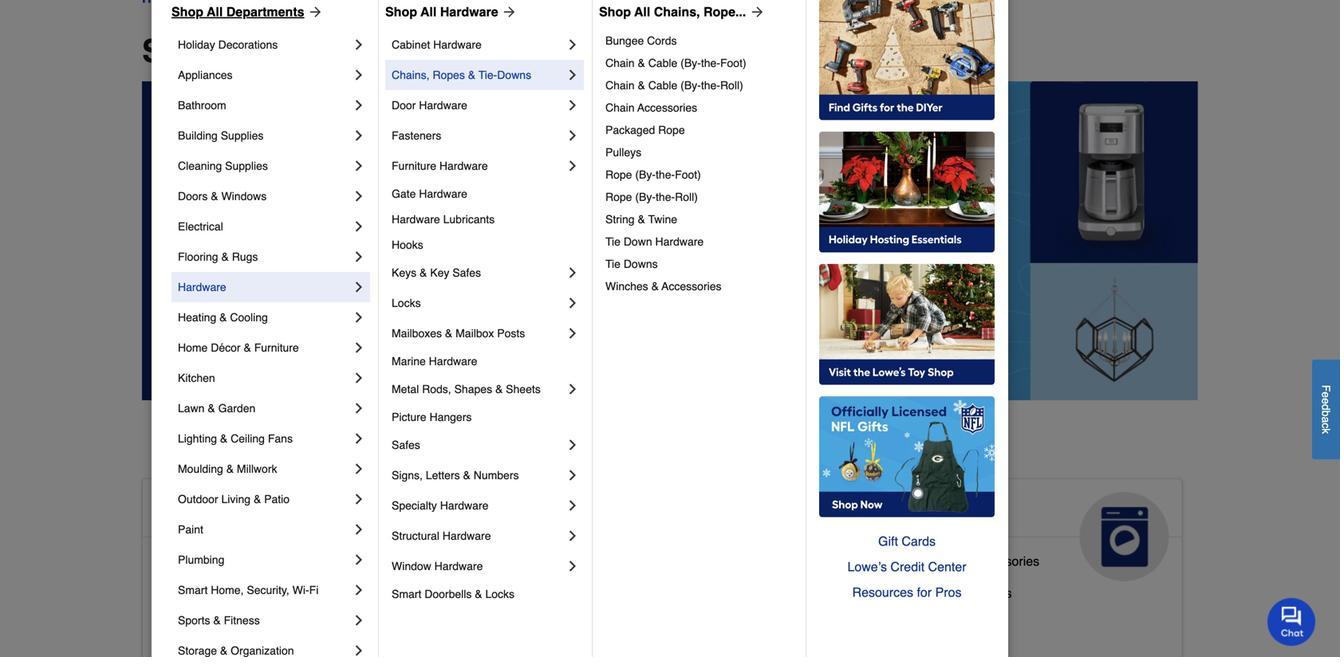 Task type: vqa. For each thing, say whether or not it's contained in the screenshot.
HOMES
no



Task type: locate. For each thing, give the bounding box(es) containing it.
1 vertical spatial pet
[[511, 612, 530, 626]]

(by- inside chain & cable (by-the-roll) link
[[681, 79, 701, 92]]

0 horizontal spatial foot)
[[675, 168, 701, 181]]

& right letters at the bottom left
[[463, 469, 471, 482]]

rope inside rope (by-the-foot) link
[[606, 168, 632, 181]]

center
[[928, 560, 967, 574]]

1 vertical spatial foot)
[[675, 168, 701, 181]]

appliances up "cards"
[[867, 499, 986, 524]]

0 horizontal spatial pet
[[511, 612, 530, 626]]

1 accessible from the top
[[156, 499, 272, 524]]

all for shop all departments
[[207, 4, 223, 19]]

millwork
[[237, 463, 277, 476]]

& inside lawn & garden link
[[208, 402, 215, 415]]

gate
[[392, 188, 416, 200]]

1 horizontal spatial smart
[[392, 588, 422, 601]]

sheets
[[506, 383, 541, 396]]

shop up cabinet
[[385, 4, 417, 19]]

0 horizontal spatial roll)
[[675, 191, 698, 203]]

all up holiday decorations
[[207, 4, 223, 19]]

1 vertical spatial safes
[[392, 439, 420, 452]]

tie downs
[[606, 258, 658, 270]]

2 horizontal spatial furniture
[[632, 612, 684, 626]]

mailboxes & mailbox posts
[[392, 327, 525, 340]]

f e e d b a c k
[[1320, 385, 1333, 434]]

chevron right image for bathroom
[[351, 97, 367, 113]]

chevron right image for heating & cooling
[[351, 310, 367, 326]]

appliance parts & accessories
[[867, 554, 1040, 569]]

smart for smart home, security, wi-fi
[[178, 584, 208, 597]]

1 vertical spatial supplies
[[225, 160, 268, 172]]

metal
[[392, 383, 419, 396]]

1 tie from the top
[[606, 235, 621, 248]]

0 horizontal spatial downs
[[497, 69, 531, 81]]

2 vertical spatial rope
[[606, 191, 632, 203]]

chevron right image for safes
[[565, 437, 581, 453]]

2 chain from the top
[[606, 79, 635, 92]]

beds,
[[534, 612, 566, 626]]

structural hardware link
[[392, 521, 565, 551]]

1 vertical spatial departments
[[279, 33, 474, 69]]

1 horizontal spatial appliances link
[[854, 479, 1182, 582]]

tie down hardware link
[[606, 231, 795, 253]]

0 horizontal spatial smart
[[178, 584, 208, 597]]

bathroom up building
[[178, 99, 226, 112]]

1 vertical spatial chain
[[606, 79, 635, 92]]

& left rugs
[[221, 251, 229, 263]]

chevron right image for locks
[[565, 295, 581, 311]]

& left cooling
[[220, 311, 227, 324]]

departments for shop all departments
[[226, 4, 304, 19]]

& left millwork
[[226, 463, 234, 476]]

2 arrow right image from the left
[[746, 4, 765, 20]]

chevron right image for paint
[[351, 522, 367, 538]]

arrow right image
[[498, 4, 518, 20], [746, 4, 765, 20]]

& inside home décor & furniture link
[[244, 341, 251, 354]]

0 vertical spatial cable
[[648, 57, 678, 69]]

cards
[[902, 534, 936, 549]]

metal rods, shapes & sheets
[[392, 383, 541, 396]]

& right winches
[[652, 280, 659, 293]]

(by- up string & twine
[[635, 191, 656, 203]]

e
[[1320, 392, 1333, 398], [1320, 398, 1333, 404]]

& right entry
[[253, 618, 262, 633]]

1 vertical spatial chains,
[[392, 69, 430, 81]]

hardware down signs, letters & numbers
[[440, 499, 489, 512]]

sports
[[178, 614, 210, 627]]

windows
[[221, 190, 267, 203]]

(by- up chain & cable (by-the-roll) link at the top of page
[[681, 57, 701, 69]]

supplies up houses,
[[568, 580, 617, 594]]

e up d
[[1320, 392, 1333, 398]]

home
[[178, 341, 208, 354], [279, 499, 341, 524], [266, 618, 300, 633]]

supplies up cleaning supplies
[[221, 129, 264, 142]]

bungee
[[606, 34, 644, 47]]

chain
[[606, 57, 635, 69], [606, 79, 635, 92], [606, 101, 635, 114]]

hardware down mailboxes & mailbox posts
[[429, 355, 477, 368]]

pros
[[936, 585, 962, 600]]

pulleys
[[606, 146, 642, 159]]

&
[[638, 57, 645, 69], [468, 69, 476, 81], [638, 79, 645, 92], [211, 190, 218, 203], [638, 213, 645, 226], [221, 251, 229, 263], [420, 266, 427, 279], [652, 280, 659, 293], [220, 311, 227, 324], [445, 327, 453, 340], [244, 341, 251, 354], [495, 383, 503, 396], [208, 402, 215, 415], [220, 432, 228, 445], [226, 463, 234, 476], [463, 469, 471, 482], [254, 493, 261, 506], [592, 499, 608, 524], [960, 554, 968, 569], [925, 586, 933, 601], [475, 588, 482, 601], [620, 612, 629, 626], [213, 614, 221, 627], [253, 618, 262, 633]]

cabinet hardware
[[392, 38, 482, 51]]

chevron right image for kitchen
[[351, 370, 367, 386]]

packaged
[[606, 124, 655, 136]]

1 horizontal spatial arrow right image
[[746, 4, 765, 20]]

accessible
[[156, 499, 272, 524], [156, 554, 217, 569], [156, 586, 217, 601], [156, 618, 217, 633]]

0 vertical spatial bathroom
[[178, 99, 226, 112]]

& right décor in the bottom of the page
[[244, 341, 251, 354]]

all
[[207, 4, 223, 19], [421, 4, 437, 19], [634, 4, 651, 19], [230, 33, 270, 69]]

chains, ropes & tie-downs
[[392, 69, 531, 81]]

(by- up rope (by-the-roll)
[[635, 168, 656, 181]]

chevron right image for plumbing
[[351, 552, 367, 568]]

& down bungee cords
[[638, 57, 645, 69]]

safes down picture
[[392, 439, 420, 452]]

hardware up 'cabinet hardware' link
[[440, 4, 498, 19]]

key
[[430, 266, 450, 279]]

0 horizontal spatial chains,
[[392, 69, 430, 81]]

chevron right image
[[351, 37, 367, 53], [351, 67, 367, 83], [351, 128, 367, 144], [351, 158, 367, 174], [565, 158, 581, 174], [351, 188, 367, 204], [351, 310, 367, 326], [351, 370, 367, 386], [351, 431, 367, 447], [351, 461, 367, 477], [565, 468, 581, 484], [351, 491, 367, 507], [565, 498, 581, 514], [351, 522, 367, 538], [351, 552, 367, 568], [565, 559, 581, 574], [351, 613, 367, 629], [351, 643, 367, 657]]

chevron right image for building supplies
[[351, 128, 367, 144]]

4 accessible from the top
[[156, 618, 217, 633]]

downs inside tie downs link
[[624, 258, 658, 270]]

cable for foot)
[[648, 57, 678, 69]]

shop inside shop all chains, rope... link
[[599, 4, 631, 19]]

arrow right image up bungee cords link
[[746, 4, 765, 20]]

gift
[[878, 534, 898, 549]]

appliances link
[[178, 60, 351, 90], [854, 479, 1182, 582]]

bathroom link
[[178, 90, 351, 120]]

& left tie-
[[468, 69, 476, 81]]

& inside signs, letters & numbers link
[[463, 469, 471, 482]]

& left patio
[[254, 493, 261, 506]]

specialty hardware
[[392, 499, 489, 512]]

lawn & garden
[[178, 402, 256, 415]]

0 vertical spatial downs
[[497, 69, 531, 81]]

locks down "keys"
[[392, 297, 421, 310]]

1 horizontal spatial roll)
[[720, 79, 743, 92]]

0 vertical spatial furniture
[[392, 160, 436, 172]]

all for shop all hardware
[[421, 4, 437, 19]]

0 horizontal spatial arrow right image
[[498, 4, 518, 20]]

2 cable from the top
[[648, 79, 678, 92]]

& left twine at the top of page
[[638, 213, 645, 226]]

1 vertical spatial furniture
[[254, 341, 299, 354]]

the- down chain & cable (by-the-foot) link
[[701, 79, 720, 92]]

safes inside keys & key safes link
[[453, 266, 481, 279]]

building
[[178, 129, 218, 142]]

rope for rope (by-the-roll)
[[606, 191, 632, 203]]

1 vertical spatial locks
[[485, 588, 515, 601]]

foot) up the rope (by-the-roll) link
[[675, 168, 701, 181]]

hardware up hooks
[[392, 213, 440, 226]]

chain up chain accessories on the top of the page
[[606, 79, 635, 92]]

0 horizontal spatial appliances
[[178, 69, 233, 81]]

safes
[[453, 266, 481, 279], [392, 439, 420, 452]]

& left 'pros'
[[925, 586, 933, 601]]

window
[[392, 560, 431, 573]]

0 vertical spatial accessories
[[638, 101, 697, 114]]

1 chain from the top
[[606, 57, 635, 69]]

& up chain accessories on the top of the page
[[638, 79, 645, 92]]

accessible bedroom link
[[156, 582, 272, 614]]

& inside doors & windows link
[[211, 190, 218, 203]]

furniture right houses,
[[632, 612, 684, 626]]

foot) up chain & cable (by-the-roll) link at the top of page
[[720, 57, 747, 69]]

the- up rope (by-the-roll)
[[656, 168, 675, 181]]

chevron right image
[[565, 37, 581, 53], [565, 67, 581, 83], [351, 97, 367, 113], [565, 97, 581, 113], [565, 128, 581, 144], [351, 219, 367, 235], [351, 249, 367, 265], [565, 265, 581, 281], [351, 279, 367, 295], [565, 295, 581, 311], [565, 326, 581, 341], [351, 340, 367, 356], [565, 381, 581, 397], [351, 401, 367, 416], [565, 437, 581, 453], [565, 528, 581, 544], [351, 582, 367, 598]]

shop inside shop all departments link
[[172, 4, 203, 19]]

1 horizontal spatial downs
[[624, 258, 658, 270]]

hardware up chains, ropes & tie-downs
[[433, 38, 482, 51]]

& left sheets
[[495, 383, 503, 396]]

foot)
[[720, 57, 747, 69], [675, 168, 701, 181]]

& left mailbox
[[445, 327, 453, 340]]

appliances link down decorations
[[178, 60, 351, 90]]

& right lawn
[[208, 402, 215, 415]]

1 horizontal spatial shop
[[385, 4, 417, 19]]

tie for tie downs
[[606, 258, 621, 270]]

3 chain from the top
[[606, 101, 635, 114]]

pet inside pet beds, houses, & furniture link
[[511, 612, 530, 626]]

1 vertical spatial cable
[[648, 79, 678, 92]]

& down window hardware link
[[475, 588, 482, 601]]

chevron right image for cabinet hardware
[[565, 37, 581, 53]]

0 vertical spatial locks
[[392, 297, 421, 310]]

hooks link
[[392, 232, 581, 258]]

lubricants
[[443, 213, 495, 226]]

0 horizontal spatial safes
[[392, 439, 420, 452]]

rods,
[[422, 383, 451, 396]]

smart up "sports"
[[178, 584, 208, 597]]

1 arrow right image from the left
[[498, 4, 518, 20]]

0 horizontal spatial appliances link
[[178, 60, 351, 90]]

accessible for accessible entry & home
[[156, 618, 217, 633]]

rope (by-the-roll) link
[[606, 186, 795, 208]]

hardware down ropes
[[419, 99, 468, 112]]

bedroom
[[220, 586, 272, 601]]

0 vertical spatial tie
[[606, 235, 621, 248]]

bathroom
[[178, 99, 226, 112], [220, 554, 275, 569]]

locks down window hardware link
[[485, 588, 515, 601]]

rope down chain accessories on the top of the page
[[658, 124, 685, 136]]

locks link
[[392, 288, 565, 318]]

mailbox
[[456, 327, 494, 340]]

hardware up hardware lubricants
[[419, 188, 468, 200]]

2 horizontal spatial shop
[[599, 4, 631, 19]]

cable up chain accessories on the top of the page
[[648, 79, 678, 92]]

hardware link
[[178, 272, 351, 302]]

tie up winches
[[606, 258, 621, 270]]

lighting & ceiling fans link
[[178, 424, 351, 454]]

1 vertical spatial rope
[[606, 168, 632, 181]]

safes inside safes link
[[392, 439, 420, 452]]

appliances down holiday
[[178, 69, 233, 81]]

down
[[624, 235, 652, 248]]

downs down down
[[624, 258, 658, 270]]

chains, up cords on the top
[[654, 4, 700, 19]]

0 vertical spatial chains,
[[654, 4, 700, 19]]

chevron right image for specialty hardware
[[565, 498, 581, 514]]

shop up bungee
[[599, 4, 631, 19]]

shop all departments link
[[172, 2, 324, 22]]

winches & accessories link
[[606, 275, 795, 298]]

chevron right image for lighting & ceiling fans
[[351, 431, 367, 447]]

chevron right image for signs, letters & numbers
[[565, 468, 581, 484]]

accessible bathroom
[[156, 554, 275, 569]]

tie-
[[479, 69, 497, 81]]

building supplies
[[178, 129, 264, 142]]

& left the key
[[420, 266, 427, 279]]

& right animal
[[592, 499, 608, 524]]

roll) down chain & cable (by-the-foot) link
[[720, 79, 743, 92]]

1 horizontal spatial appliances
[[867, 499, 986, 524]]

2 vertical spatial chain
[[606, 101, 635, 114]]

furniture down the heating & cooling link
[[254, 341, 299, 354]]

holiday
[[178, 38, 215, 51]]

departments up door
[[279, 33, 474, 69]]

outdoor
[[178, 493, 218, 506]]

0 vertical spatial foot)
[[720, 57, 747, 69]]

electrical
[[178, 220, 223, 233]]

tie downs link
[[606, 253, 795, 275]]

0 vertical spatial chain
[[606, 57, 635, 69]]

doors
[[178, 190, 208, 203]]

signs,
[[392, 469, 423, 482]]

cable
[[648, 57, 678, 69], [648, 79, 678, 92]]

0 horizontal spatial locks
[[392, 297, 421, 310]]

rope up string
[[606, 191, 632, 203]]

chat invite button image
[[1268, 598, 1317, 646]]

chevron right image for holiday decorations
[[351, 37, 367, 53]]

mailboxes
[[392, 327, 442, 340]]

& inside outdoor living & patio link
[[254, 493, 261, 506]]

1 vertical spatial downs
[[624, 258, 658, 270]]

supplies up windows
[[225, 160, 268, 172]]

shop up holiday
[[172, 4, 203, 19]]

& right houses,
[[620, 612, 629, 626]]

accessories down the chain & cable (by-the-roll)
[[638, 101, 697, 114]]

& right doors
[[211, 190, 218, 203]]

& inside beverage & wine chillers link
[[925, 586, 933, 601]]

0 vertical spatial safes
[[453, 266, 481, 279]]

all down shop all departments link
[[230, 33, 270, 69]]

3 accessible from the top
[[156, 586, 217, 601]]

2 vertical spatial supplies
[[568, 580, 617, 594]]

accessible home
[[156, 499, 341, 524]]

chevron right image for metal rods, shapes & sheets
[[565, 381, 581, 397]]

0 vertical spatial supplies
[[221, 129, 264, 142]]

chevron right image for smart home, security, wi-fi
[[351, 582, 367, 598]]

pet
[[614, 499, 649, 524], [511, 612, 530, 626]]

wine
[[937, 586, 966, 601]]

shop all hardware link
[[385, 2, 518, 22]]

2 tie from the top
[[606, 258, 621, 270]]

departments up holiday decorations link
[[226, 4, 304, 19]]

1 horizontal spatial safes
[[453, 266, 481, 279]]

0 vertical spatial appliances
[[178, 69, 233, 81]]

(by- down chain & cable (by-the-foot) link
[[681, 79, 701, 92]]

& inside chains, ropes & tie-downs link
[[468, 69, 476, 81]]

marine
[[392, 355, 426, 368]]

0 horizontal spatial shop
[[172, 4, 203, 19]]

tie
[[606, 235, 621, 248], [606, 258, 621, 270]]

3 shop from the left
[[599, 4, 631, 19]]

chain up packaged
[[606, 101, 635, 114]]

& inside smart doorbells & locks link
[[475, 588, 482, 601]]

arrow right image inside shop all hardware link
[[498, 4, 518, 20]]

1 horizontal spatial pet
[[614, 499, 649, 524]]

arrow right image up 'cabinet hardware' link
[[498, 4, 518, 20]]

0 vertical spatial pet
[[614, 499, 649, 524]]

entry
[[220, 618, 250, 633]]

chevron right image for outdoor living & patio
[[351, 491, 367, 507]]

& right parts
[[960, 554, 968, 569]]

1 vertical spatial home
[[279, 499, 341, 524]]

e up the b
[[1320, 398, 1333, 404]]

tie down string
[[606, 235, 621, 248]]

1 vertical spatial tie
[[606, 258, 621, 270]]

& left ceiling
[[220, 432, 228, 445]]

accessories up the chillers at bottom
[[971, 554, 1040, 569]]

flooring
[[178, 251, 218, 263]]

& inside appliance parts & accessories link
[[960, 554, 968, 569]]

all up bungee cords
[[634, 4, 651, 19]]

bathroom up smart home, security, wi-fi
[[220, 554, 275, 569]]

2 accessible from the top
[[156, 554, 217, 569]]

& down accessible bedroom link
[[213, 614, 221, 627]]

(by- inside rope (by-the-foot) link
[[635, 168, 656, 181]]

heating
[[178, 311, 216, 324]]

2 shop from the left
[[385, 4, 417, 19]]

fans
[[268, 432, 293, 445]]

arrow right image inside shop all chains, rope... link
[[746, 4, 765, 20]]

chains, down cabinet
[[392, 69, 430, 81]]

shop inside shop all hardware link
[[385, 4, 417, 19]]

rope
[[658, 124, 685, 136], [606, 168, 632, 181], [606, 191, 632, 203]]

1 shop from the left
[[172, 4, 203, 19]]

furniture up gate
[[392, 160, 436, 172]]

accessories down tie downs link
[[662, 280, 722, 293]]

the- up twine at the top of page
[[656, 191, 675, 203]]

rope down pulleys
[[606, 168, 632, 181]]

all up cabinet hardware
[[421, 4, 437, 19]]

safes right the key
[[453, 266, 481, 279]]

hardware lubricants
[[392, 213, 495, 226]]

heating & cooling
[[178, 311, 268, 324]]

downs down 'cabinet hardware' link
[[497, 69, 531, 81]]

shop for shop all hardware
[[385, 4, 417, 19]]

accessible home image
[[369, 492, 458, 582]]

0 vertical spatial rope
[[658, 124, 685, 136]]

supplies for building supplies
[[221, 129, 264, 142]]

gift cards
[[878, 534, 936, 549]]

shop all hardware
[[385, 4, 498, 19]]

cable down cords on the top
[[648, 57, 678, 69]]

smart down window
[[392, 588, 422, 601]]

chevron right image for fasteners
[[565, 128, 581, 144]]

1 horizontal spatial foot)
[[720, 57, 747, 69]]

0 vertical spatial departments
[[226, 4, 304, 19]]

1 cable from the top
[[648, 57, 678, 69]]

rope (by-the-foot) link
[[606, 164, 795, 186]]

supplies for cleaning supplies
[[225, 160, 268, 172]]

0 vertical spatial home
[[178, 341, 208, 354]]

furniture
[[392, 160, 436, 172], [254, 341, 299, 354], [632, 612, 684, 626]]

1 horizontal spatial locks
[[485, 588, 515, 601]]

rope inside the rope (by-the-roll) link
[[606, 191, 632, 203]]

shop for shop all chains, rope...
[[599, 4, 631, 19]]

appliances link up the chillers at bottom
[[854, 479, 1182, 582]]

chain down bungee
[[606, 57, 635, 69]]

chevron right image for home décor & furniture
[[351, 340, 367, 356]]

roll) up string & twine link
[[675, 191, 698, 203]]



Task type: describe. For each thing, give the bounding box(es) containing it.
officially licensed n f l gifts. shop now. image
[[819, 397, 995, 518]]

chevron right image for mailboxes & mailbox posts
[[565, 326, 581, 341]]

& inside the lighting & ceiling fans link
[[220, 432, 228, 445]]

locks inside "link"
[[392, 297, 421, 310]]

& inside "accessible entry & home" link
[[253, 618, 262, 633]]

parts
[[926, 554, 956, 569]]

accessible for accessible bedroom
[[156, 586, 217, 601]]

chevron right image for sports & fitness
[[351, 613, 367, 629]]

& inside pet beds, houses, & furniture link
[[620, 612, 629, 626]]

cabinet
[[392, 38, 430, 51]]

window hardware link
[[392, 551, 565, 582]]

b
[[1320, 410, 1333, 417]]

chillers
[[970, 586, 1012, 601]]

all for shop all chains, rope...
[[634, 4, 651, 19]]

0 horizontal spatial furniture
[[254, 341, 299, 354]]

enjoy savings year-round. no matter what you're shopping for, find what you need at a great price. image
[[142, 81, 1198, 400]]

resources for pros
[[853, 585, 962, 600]]

beverage
[[867, 586, 921, 601]]

accessible home link
[[143, 479, 471, 582]]

chain & cable (by-the-foot)
[[606, 57, 747, 69]]

chevron right image for moulding & millwork
[[351, 461, 367, 477]]

& inside string & twine link
[[638, 213, 645, 226]]

f
[[1320, 385, 1333, 392]]

hardware down specialty hardware link
[[443, 530, 491, 543]]

living
[[221, 493, 251, 506]]

cleaning supplies
[[178, 160, 268, 172]]

chevron right image for keys & key safes
[[565, 265, 581, 281]]

1 e from the top
[[1320, 392, 1333, 398]]

cable for roll)
[[648, 79, 678, 92]]

rope for rope (by-the-foot)
[[606, 168, 632, 181]]

foot) inside chain & cable (by-the-foot) link
[[720, 57, 747, 69]]

furniture hardware
[[392, 160, 488, 172]]

sports & fitness
[[178, 614, 260, 627]]

(by- inside the rope (by-the-roll) link
[[635, 191, 656, 203]]

winches & accessories
[[606, 280, 722, 293]]

door
[[392, 99, 416, 112]]

(by- inside chain & cable (by-the-foot) link
[[681, 57, 701, 69]]

pet inside animal & pet care
[[614, 499, 649, 524]]

lowe's credit center link
[[819, 555, 995, 580]]

& inside chain & cable (by-the-foot) link
[[638, 57, 645, 69]]

arrow right image for shop all chains, rope...
[[746, 4, 765, 20]]

smart for smart doorbells & locks
[[392, 588, 422, 601]]

chains, ropes & tie-downs link
[[392, 60, 565, 90]]

garden
[[218, 402, 256, 415]]

k
[[1320, 428, 1333, 434]]

2 vertical spatial home
[[266, 618, 300, 633]]

tie down hardware
[[606, 235, 704, 248]]

1 vertical spatial bathroom
[[220, 554, 275, 569]]

shop
[[142, 33, 222, 69]]

& inside winches & accessories link
[[652, 280, 659, 293]]

for
[[917, 585, 932, 600]]

care
[[511, 524, 561, 550]]

cords
[[647, 34, 677, 47]]

chevron right image for hardware
[[351, 279, 367, 295]]

bungee cords link
[[606, 30, 795, 52]]

& inside the mailboxes & mailbox posts link
[[445, 327, 453, 340]]

chevron right image for structural hardware
[[565, 528, 581, 544]]

1 horizontal spatial furniture
[[392, 160, 436, 172]]

packaged rope
[[606, 124, 685, 136]]

find gifts for the diyer. image
[[819, 0, 995, 120]]

smart doorbells & locks link
[[392, 582, 581, 607]]

chevron right image for doors & windows
[[351, 188, 367, 204]]

0 vertical spatial appliances link
[[178, 60, 351, 90]]

flooring & rugs
[[178, 251, 258, 263]]

window hardware
[[392, 560, 483, 573]]

animal & pet care image
[[725, 492, 814, 582]]

paint link
[[178, 515, 351, 545]]

keys & key safes
[[392, 266, 481, 279]]

lowe's credit center
[[848, 560, 967, 574]]

holiday hosting essentials. image
[[819, 132, 995, 253]]

1 vertical spatial appliances
[[867, 499, 986, 524]]

tie for tie down hardware
[[606, 235, 621, 248]]

shop for shop all departments
[[172, 4, 203, 19]]

flooring & rugs link
[[178, 242, 351, 272]]

smart home, security, wi-fi
[[178, 584, 319, 597]]

the- up chain & cable (by-the-roll) link at the top of page
[[701, 57, 720, 69]]

hardware down fasteners link in the top left of the page
[[440, 160, 488, 172]]

animal & pet care link
[[498, 479, 827, 582]]

chevron right image for door hardware
[[565, 97, 581, 113]]

chevron right image for appliances
[[351, 67, 367, 83]]

fasteners
[[392, 129, 441, 142]]

2 e from the top
[[1320, 398, 1333, 404]]

beverage & wine chillers link
[[867, 582, 1012, 614]]

accessible for accessible home
[[156, 499, 272, 524]]

lawn
[[178, 402, 205, 415]]

hardware lubricants link
[[392, 207, 581, 232]]

signs, letters & numbers
[[392, 469, 519, 482]]

chevron right image for cleaning supplies
[[351, 158, 367, 174]]

pulleys link
[[606, 141, 795, 164]]

holiday decorations link
[[178, 30, 351, 60]]

houses,
[[570, 612, 617, 626]]

foot) inside rope (by-the-foot) link
[[675, 168, 701, 181]]

arrow right image
[[304, 4, 324, 20]]

beverage & wine chillers
[[867, 586, 1012, 601]]

& inside animal & pet care
[[592, 499, 608, 524]]

1 vertical spatial accessories
[[662, 280, 722, 293]]

fitness
[[224, 614, 260, 627]]

appliance parts & accessories link
[[867, 550, 1040, 582]]

keys & key safes link
[[392, 258, 565, 288]]

cleaning
[[178, 160, 222, 172]]

visit the lowe's toy shop. image
[[819, 264, 995, 385]]

departments for shop all departments
[[279, 33, 474, 69]]

chain for chain accessories
[[606, 101, 635, 114]]

metal rods, shapes & sheets link
[[392, 374, 565, 405]]

gift cards link
[[819, 529, 995, 555]]

marine hardware
[[392, 355, 477, 368]]

chevron right image for window hardware
[[565, 559, 581, 574]]

patio
[[264, 493, 290, 506]]

appliances image
[[1080, 492, 1169, 582]]

appliance
[[867, 554, 923, 569]]

doorbells
[[425, 588, 472, 601]]

arrow right image for shop all hardware
[[498, 4, 518, 20]]

& inside flooring & rugs link
[[221, 251, 229, 263]]

specialty hardware link
[[392, 491, 565, 521]]

home décor & furniture link
[[178, 333, 351, 363]]

supplies for livestock supplies
[[568, 580, 617, 594]]

sports & fitness link
[[178, 606, 351, 636]]

chain for chain & cable (by-the-foot)
[[606, 57, 635, 69]]

doors & windows
[[178, 190, 267, 203]]

1 horizontal spatial chains,
[[654, 4, 700, 19]]

2 vertical spatial furniture
[[632, 612, 684, 626]]

lighting
[[178, 432, 217, 445]]

2 vertical spatial accessories
[[971, 554, 1040, 569]]

chevron right image for furniture hardware
[[565, 158, 581, 174]]

1 vertical spatial appliances link
[[854, 479, 1182, 582]]

keys
[[392, 266, 417, 279]]

chevron right image for chains, ropes & tie-downs
[[565, 67, 581, 83]]

ceiling
[[231, 432, 265, 445]]

all for shop all departments
[[230, 33, 270, 69]]

letters
[[426, 469, 460, 482]]

marine hardware link
[[392, 349, 581, 374]]

shop all departments
[[172, 4, 304, 19]]

1 vertical spatial roll)
[[675, 191, 698, 203]]

chevron right image for lawn & garden
[[351, 401, 367, 416]]

hardware down twine at the top of page
[[655, 235, 704, 248]]

hardware up smart doorbells & locks
[[435, 560, 483, 573]]

winches
[[606, 280, 648, 293]]

chain for chain & cable (by-the-roll)
[[606, 79, 635, 92]]

numbers
[[474, 469, 519, 482]]

shop all chains, rope... link
[[599, 2, 765, 22]]

specialty
[[392, 499, 437, 512]]

& inside keys & key safes link
[[420, 266, 427, 279]]

décor
[[211, 341, 241, 354]]

chain & cable (by-the-foot) link
[[606, 52, 795, 74]]

0 vertical spatial roll)
[[720, 79, 743, 92]]

fasteners link
[[392, 120, 565, 151]]

chevron right image for electrical
[[351, 219, 367, 235]]

downs inside chains, ropes & tie-downs link
[[497, 69, 531, 81]]

& inside the heating & cooling link
[[220, 311, 227, 324]]

& inside the metal rods, shapes & sheets link
[[495, 383, 503, 396]]

& inside sports & fitness link
[[213, 614, 221, 627]]

home décor & furniture
[[178, 341, 299, 354]]

smart doorbells & locks
[[392, 588, 515, 601]]

hardware inside 'link'
[[419, 99, 468, 112]]

chevron right image for flooring & rugs
[[351, 249, 367, 265]]

& inside chain & cable (by-the-roll) link
[[638, 79, 645, 92]]

hangers
[[430, 411, 472, 424]]

outdoor living & patio
[[178, 493, 290, 506]]

rope inside packaged rope link
[[658, 124, 685, 136]]

& inside moulding & millwork link
[[226, 463, 234, 476]]

accessible for accessible bathroom
[[156, 554, 217, 569]]

paint
[[178, 523, 203, 536]]

hardware down "flooring"
[[178, 281, 226, 294]]

accessible bathroom link
[[156, 550, 275, 582]]

structural hardware
[[392, 530, 491, 543]]

wi-
[[293, 584, 309, 597]]



